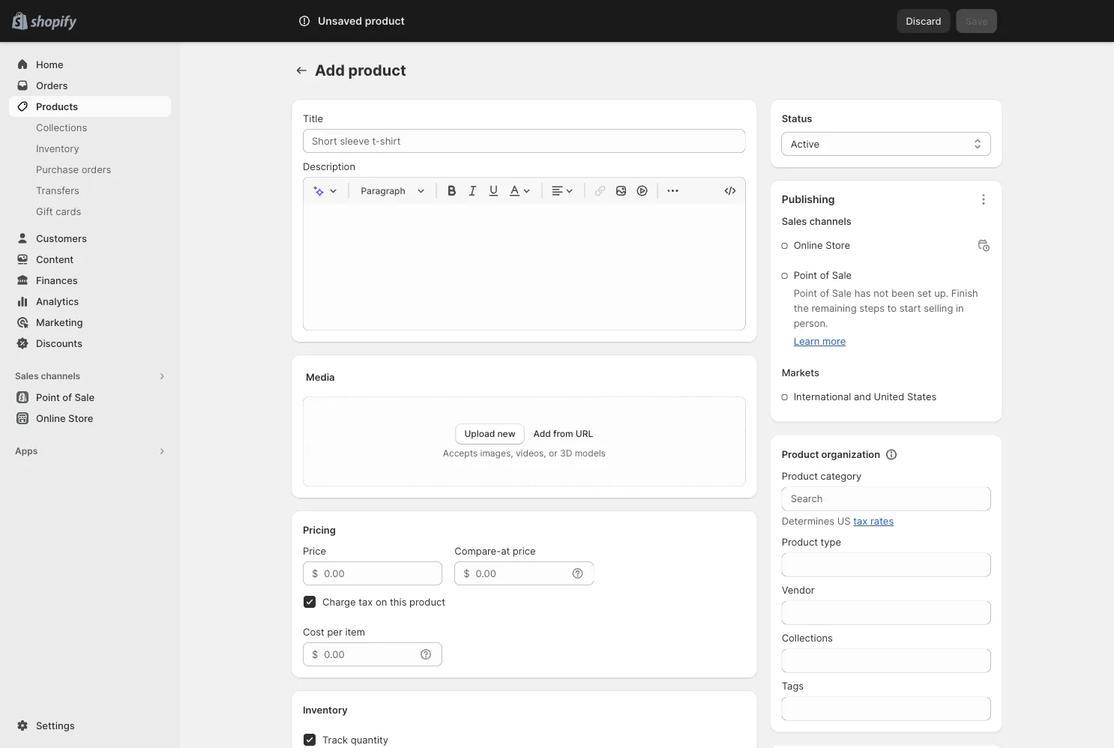 Task type: describe. For each thing, give the bounding box(es) containing it.
1 horizontal spatial channels
[[810, 216, 852, 227]]

0 horizontal spatial collections
[[36, 121, 87, 133]]

quantity
[[351, 734, 388, 746]]

Title text field
[[303, 129, 746, 153]]

per
[[327, 626, 342, 638]]

save
[[966, 15, 988, 27]]

or
[[549, 448, 558, 459]]

settings link
[[9, 715, 171, 736]]

product category
[[782, 471, 862, 482]]

publishing
[[782, 193, 835, 206]]

description
[[303, 160, 355, 172]]

sale inside button
[[75, 391, 95, 403]]

add for add product
[[315, 61, 345, 79]]

new
[[497, 429, 516, 439]]

content
[[36, 253, 74, 265]]

transfers
[[36, 184, 79, 196]]

selling
[[924, 303, 953, 314]]

customers
[[36, 232, 87, 244]]

media
[[306, 371, 335, 383]]

charge
[[322, 596, 356, 608]]

0 horizontal spatial inventory
[[36, 142, 79, 154]]

home link
[[9, 54, 171, 75]]

collections link
[[9, 117, 171, 138]]

point of sale button
[[0, 387, 180, 408]]

has
[[855, 288, 871, 299]]

paragraph
[[361, 185, 405, 196]]

models
[[575, 448, 606, 459]]

add from url
[[534, 429, 593, 439]]

organization
[[821, 449, 880, 460]]

purchase orders
[[36, 163, 111, 175]]

gift
[[36, 205, 53, 217]]

0 vertical spatial sale
[[832, 270, 852, 281]]

unsaved
[[318, 15, 362, 27]]

learn more link
[[794, 336, 846, 347]]

transfers link
[[9, 180, 171, 201]]

upload new
[[464, 429, 516, 439]]

type
[[821, 537, 841, 548]]

point of sale inside button
[[36, 391, 95, 403]]

from
[[553, 429, 573, 439]]

Price text field
[[324, 562, 443, 586]]

us
[[837, 516, 851, 527]]

add from url button
[[534, 429, 593, 439]]

discard button
[[897, 9, 951, 33]]

$ for price
[[312, 568, 318, 579]]

content link
[[9, 249, 171, 270]]

Compare-at price text field
[[476, 562, 567, 586]]

images,
[[480, 448, 513, 459]]

1 vertical spatial collections
[[782, 632, 833, 644]]

international and united states
[[794, 391, 937, 403]]

gift cards
[[36, 205, 81, 217]]

accepts
[[443, 448, 478, 459]]

rates
[[871, 516, 894, 527]]

sales channels inside button
[[15, 371, 80, 382]]

Cost per item text field
[[324, 643, 416, 667]]

channels inside button
[[41, 371, 80, 382]]

cost per item
[[303, 626, 365, 638]]

status
[[782, 112, 812, 124]]

discard
[[906, 15, 942, 27]]

markets
[[782, 367, 820, 379]]

products
[[36, 100, 78, 112]]

paragraph button
[[355, 182, 430, 200]]

3d
[[560, 448, 572, 459]]

person.
[[794, 318, 828, 329]]

tax rates link
[[853, 516, 894, 527]]

Product category text field
[[782, 487, 991, 511]]

0 vertical spatial tax
[[853, 516, 868, 527]]

marketing
[[36, 316, 83, 328]]

online store link
[[9, 408, 171, 429]]

sales inside button
[[15, 371, 39, 382]]

cost
[[303, 626, 324, 638]]

orders
[[82, 163, 111, 175]]

active
[[791, 138, 820, 150]]

cards
[[56, 205, 81, 217]]

determines us tax rates
[[782, 516, 894, 527]]

online store button
[[0, 408, 180, 429]]

customers link
[[9, 228, 171, 249]]

on
[[376, 596, 387, 608]]

international
[[794, 391, 851, 403]]

search button
[[340, 9, 775, 33]]

orders
[[36, 79, 68, 91]]

apps
[[15, 446, 38, 457]]

accepts images, videos, or 3d models
[[443, 448, 606, 459]]

$ for cost per item
[[312, 649, 318, 660]]



Task type: vqa. For each thing, say whether or not it's contained in the screenshot.
bottom the Sales channels
yes



Task type: locate. For each thing, give the bounding box(es) containing it.
1 horizontal spatial inventory
[[303, 704, 348, 716]]

of inside point of sale has not been set up. finish the remaining steps to start selling in person. learn more
[[820, 288, 829, 299]]

of inside button
[[62, 391, 72, 403]]

marketing link
[[9, 312, 171, 333]]

add product
[[315, 61, 406, 79]]

online up the apps
[[36, 412, 66, 424]]

steps
[[859, 303, 885, 314]]

add for add from url
[[534, 429, 551, 439]]

0 vertical spatial channels
[[810, 216, 852, 227]]

1 vertical spatial channels
[[41, 371, 80, 382]]

more
[[823, 336, 846, 347]]

store down the publishing
[[826, 240, 850, 251]]

product down determines
[[782, 537, 818, 548]]

0 vertical spatial of
[[820, 270, 829, 281]]

online store down point of sale button
[[36, 412, 93, 424]]

sales channels down discounts
[[15, 371, 80, 382]]

$ down price
[[312, 568, 318, 579]]

$
[[312, 568, 318, 579], [464, 568, 470, 579], [312, 649, 318, 660]]

tax
[[853, 516, 868, 527], [359, 596, 373, 608]]

product for product type
[[782, 537, 818, 548]]

0 horizontal spatial point of sale
[[36, 391, 95, 403]]

inventory
[[36, 142, 79, 154], [303, 704, 348, 716]]

1 vertical spatial sale
[[832, 288, 852, 299]]

0 vertical spatial product
[[365, 15, 405, 27]]

1 vertical spatial of
[[820, 288, 829, 299]]

online
[[794, 240, 823, 251], [36, 412, 66, 424]]

product organization
[[782, 449, 880, 460]]

point of sale has not been set up. finish the remaining steps to start selling in person. learn more
[[794, 288, 978, 347]]

collections down products
[[36, 121, 87, 133]]

price
[[513, 545, 536, 557]]

shopify image
[[30, 15, 77, 30]]

upload new button
[[455, 424, 525, 445]]

channels down discounts
[[41, 371, 80, 382]]

$ down the compare-
[[464, 568, 470, 579]]

0 horizontal spatial tax
[[359, 596, 373, 608]]

$ down cost
[[312, 649, 318, 660]]

online down the publishing
[[794, 240, 823, 251]]

2 vertical spatial product
[[409, 596, 445, 608]]

store inside the 'online store' link
[[68, 412, 93, 424]]

0 vertical spatial collections
[[36, 121, 87, 133]]

online inside button
[[36, 412, 66, 424]]

3 product from the top
[[782, 537, 818, 548]]

1 vertical spatial store
[[68, 412, 93, 424]]

purchase
[[36, 163, 79, 175]]

1 vertical spatial sales channels
[[15, 371, 80, 382]]

sales channels button
[[9, 366, 171, 387]]

to
[[888, 303, 897, 314]]

product for product category
[[782, 471, 818, 482]]

add
[[315, 61, 345, 79], [534, 429, 551, 439]]

up.
[[934, 288, 949, 299]]

product right this
[[409, 596, 445, 608]]

channels down the publishing
[[810, 216, 852, 227]]

add down the unsaved at the top left of page
[[315, 61, 345, 79]]

charge tax on this product
[[322, 596, 445, 608]]

and
[[854, 391, 871, 403]]

analytics link
[[9, 291, 171, 312]]

online store inside button
[[36, 412, 93, 424]]

point of sale link
[[9, 387, 171, 408]]

1 horizontal spatial point of sale
[[794, 270, 852, 281]]

product up "product category"
[[782, 449, 819, 460]]

Collections text field
[[782, 649, 991, 673]]

pricing
[[303, 524, 336, 536]]

item
[[345, 626, 365, 638]]

products link
[[9, 96, 171, 117]]

compare-
[[455, 545, 501, 557]]

1 horizontal spatial online store
[[794, 240, 850, 251]]

inventory link
[[9, 138, 171, 159]]

point inside button
[[36, 391, 60, 403]]

store down point of sale button
[[68, 412, 93, 424]]

point of sale up remaining
[[794, 270, 852, 281]]

finish
[[951, 288, 978, 299]]

online store
[[794, 240, 850, 251], [36, 412, 93, 424]]

sales down the publishing
[[782, 216, 807, 227]]

search
[[364, 15, 396, 27]]

0 horizontal spatial add
[[315, 61, 345, 79]]

2 product from the top
[[782, 471, 818, 482]]

united
[[874, 391, 904, 403]]

product for product organization
[[782, 449, 819, 460]]

home
[[36, 58, 63, 70]]

2 vertical spatial of
[[62, 391, 72, 403]]

0 vertical spatial online
[[794, 240, 823, 251]]

1 vertical spatial point of sale
[[36, 391, 95, 403]]

category
[[821, 471, 862, 482]]

product type
[[782, 537, 841, 548]]

sale
[[832, 270, 852, 281], [832, 288, 852, 299], [75, 391, 95, 403]]

0 horizontal spatial store
[[68, 412, 93, 424]]

product for add product
[[348, 61, 406, 79]]

0 vertical spatial point of sale
[[794, 270, 852, 281]]

discounts link
[[9, 333, 171, 354]]

online store down the publishing
[[794, 240, 850, 251]]

1 horizontal spatial add
[[534, 429, 551, 439]]

unsaved product
[[318, 15, 405, 27]]

0 horizontal spatial sales
[[15, 371, 39, 382]]

0 horizontal spatial online store
[[36, 412, 93, 424]]

1 vertical spatial online store
[[36, 412, 93, 424]]

store
[[826, 240, 850, 251], [68, 412, 93, 424]]

0 vertical spatial store
[[826, 240, 850, 251]]

1 vertical spatial online
[[36, 412, 66, 424]]

point inside point of sale has not been set up. finish the remaining steps to start selling in person. learn more
[[794, 288, 817, 299]]

1 vertical spatial inventory
[[303, 704, 348, 716]]

tax right us
[[853, 516, 868, 527]]

Product type text field
[[782, 553, 991, 577]]

0 vertical spatial online store
[[794, 240, 850, 251]]

price
[[303, 545, 326, 557]]

point of sale down sales channels button
[[36, 391, 95, 403]]

this
[[390, 596, 407, 608]]

product right the unsaved at the top left of page
[[365, 15, 405, 27]]

sales channels down the publishing
[[782, 216, 852, 227]]

set
[[917, 288, 932, 299]]

product down product organization
[[782, 471, 818, 482]]

videos,
[[516, 448, 546, 459]]

add left from
[[534, 429, 551, 439]]

url
[[576, 429, 593, 439]]

1 vertical spatial product
[[782, 471, 818, 482]]

1 vertical spatial tax
[[359, 596, 373, 608]]

orders link
[[9, 75, 171, 96]]

1 horizontal spatial store
[[826, 240, 850, 251]]

1 horizontal spatial online
[[794, 240, 823, 251]]

product for unsaved product
[[365, 15, 405, 27]]

analytics
[[36, 295, 79, 307]]

0 vertical spatial point
[[794, 270, 817, 281]]

track
[[322, 734, 348, 746]]

sale inside point of sale has not been set up. finish the remaining steps to start selling in person. learn more
[[832, 288, 852, 299]]

0 vertical spatial sales channels
[[782, 216, 852, 227]]

at
[[501, 545, 510, 557]]

1 horizontal spatial sales channels
[[782, 216, 852, 227]]

tax left on
[[359, 596, 373, 608]]

0 vertical spatial sales
[[782, 216, 807, 227]]

track quantity
[[322, 734, 388, 746]]

finances
[[36, 274, 78, 286]]

1 vertical spatial point
[[794, 288, 817, 299]]

1 horizontal spatial tax
[[853, 516, 868, 527]]

1 horizontal spatial sales
[[782, 216, 807, 227]]

1 vertical spatial sales
[[15, 371, 39, 382]]

gift cards link
[[9, 201, 171, 222]]

0 horizontal spatial channels
[[41, 371, 80, 382]]

2 vertical spatial point
[[36, 391, 60, 403]]

of
[[820, 270, 829, 281], [820, 288, 829, 299], [62, 391, 72, 403]]

Tags text field
[[782, 697, 991, 721]]

1 product from the top
[[782, 449, 819, 460]]

0 horizontal spatial online
[[36, 412, 66, 424]]

2 vertical spatial product
[[782, 537, 818, 548]]

the
[[794, 303, 809, 314]]

$ for compare-at price
[[464, 568, 470, 579]]

0 vertical spatial inventory
[[36, 142, 79, 154]]

discounts
[[36, 337, 82, 349]]

Vendor text field
[[782, 601, 991, 625]]

settings
[[36, 720, 75, 731]]

inventory up purchase
[[36, 142, 79, 154]]

sales down discounts
[[15, 371, 39, 382]]

0 horizontal spatial sales channels
[[15, 371, 80, 382]]

apps button
[[9, 441, 171, 462]]

1 horizontal spatial collections
[[782, 632, 833, 644]]

not
[[874, 288, 889, 299]]

0 vertical spatial add
[[315, 61, 345, 79]]

1 vertical spatial product
[[348, 61, 406, 79]]

0 vertical spatial product
[[782, 449, 819, 460]]

2 vertical spatial sale
[[75, 391, 95, 403]]

save button
[[957, 9, 997, 33]]

purchase orders link
[[9, 159, 171, 180]]

channels
[[810, 216, 852, 227], [41, 371, 80, 382]]

product down the search
[[348, 61, 406, 79]]

determines
[[782, 516, 835, 527]]

learn
[[794, 336, 820, 347]]

collections down vendor
[[782, 632, 833, 644]]

inventory up track
[[303, 704, 348, 716]]

title
[[303, 112, 323, 124]]

tags
[[782, 680, 804, 692]]

product
[[782, 449, 819, 460], [782, 471, 818, 482], [782, 537, 818, 548]]

1 vertical spatial add
[[534, 429, 551, 439]]



